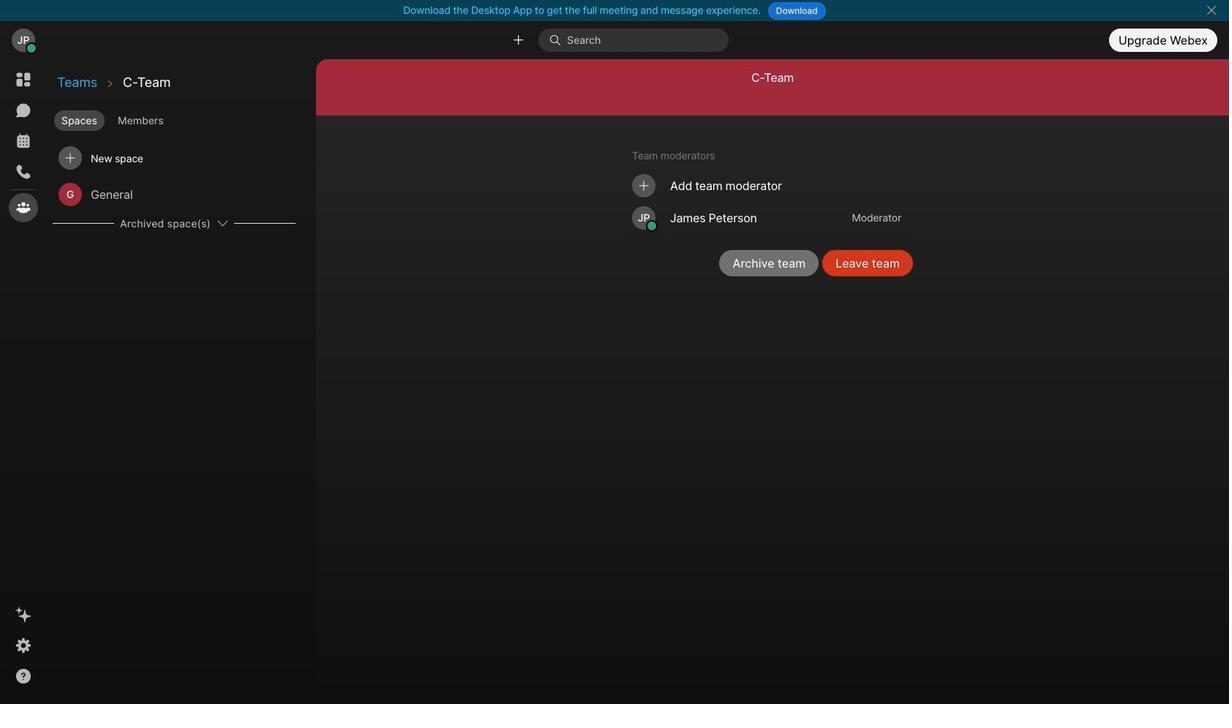 Task type: vqa. For each thing, say whether or not it's contained in the screenshot.
"What team" element
no



Task type: describe. For each thing, give the bounding box(es) containing it.
add team moderator list item
[[621, 170, 913, 202]]

arrow down_16 image
[[217, 217, 228, 229]]

james peterson list item
[[621, 202, 913, 234]]



Task type: locate. For each thing, give the bounding box(es) containing it.
tab list
[[51, 105, 315, 132]]

team moderators list
[[621, 170, 913, 235]]

webex tab list
[[9, 65, 38, 222]]

navigation
[[0, 59, 47, 705]]

general list item
[[53, 176, 296, 213]]

list item
[[53, 140, 296, 176]]

cancel_16 image
[[1206, 4, 1218, 16]]



